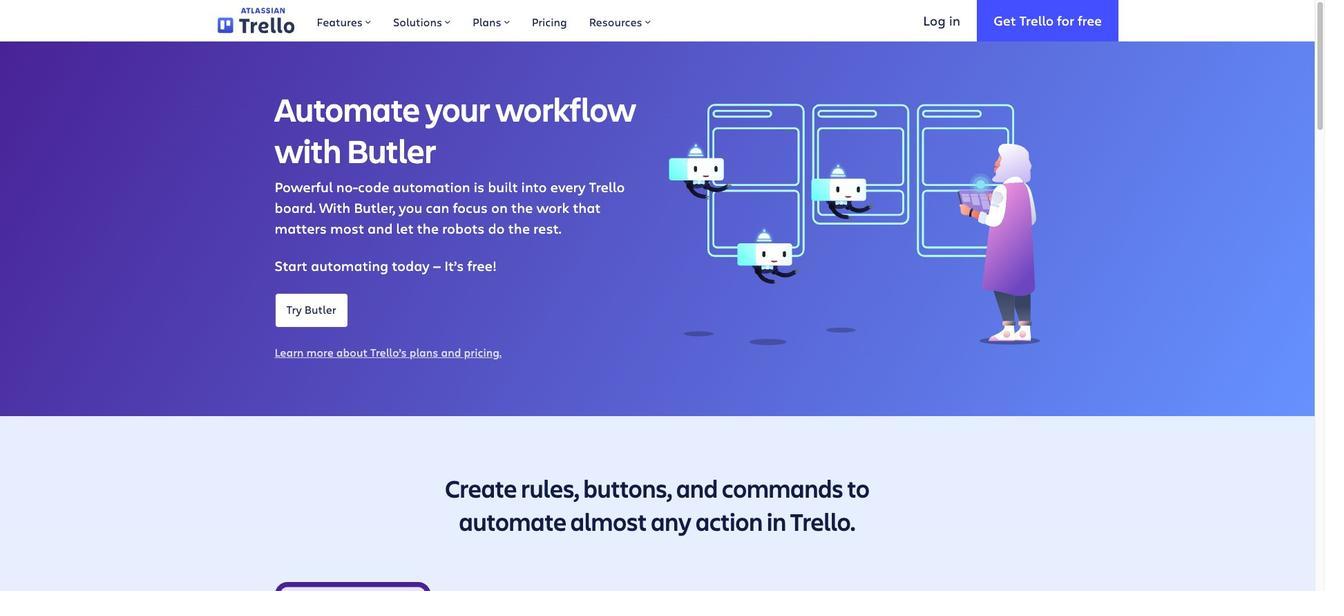 Task type: describe. For each thing, give the bounding box(es) containing it.
is
[[474, 178, 485, 196]]

on
[[492, 198, 508, 217]]

features button
[[306, 0, 382, 41]]

start
[[275, 256, 308, 275]]

you
[[399, 198, 423, 217]]

focus
[[453, 198, 488, 217]]

let
[[396, 219, 414, 238]]

commands
[[722, 471, 844, 505]]

automate
[[275, 87, 420, 131]]

get
[[994, 11, 1017, 29]]

1 vertical spatial and
[[441, 345, 462, 359]]

every
[[551, 178, 586, 196]]

plans
[[410, 345, 439, 359]]

free
[[1078, 11, 1103, 29]]

butler inside automate your workflow with butler powerful no-code automation is built into every trello board. with butler, you can focus on the work that matters most and let the robots do the rest.
[[347, 129, 436, 172]]

atlassian trello image
[[218, 8, 295, 34]]

automate your workflow with butler powerful no-code automation is built into every trello board. with butler, you can focus on the work that matters most and let the robots do the rest.
[[275, 87, 637, 238]]

no-
[[337, 178, 358, 196]]

robots
[[443, 219, 485, 238]]

it's
[[445, 256, 464, 275]]

solutions button
[[382, 0, 462, 41]]

learn
[[275, 345, 304, 359]]

automation
[[393, 178, 471, 196]]

action
[[696, 505, 763, 538]]

do
[[488, 219, 505, 238]]

plans
[[473, 15, 502, 29]]

butler,
[[354, 198, 396, 217]]

most
[[330, 219, 364, 238]]

learn more about trello's plans and pricing.
[[275, 345, 502, 359]]

pricing
[[532, 15, 567, 29]]

almost
[[571, 505, 647, 538]]

today
[[392, 256, 430, 275]]

log
[[924, 11, 946, 29]]

try butler link
[[275, 293, 348, 328]]

trello.
[[791, 505, 856, 538]]

into
[[522, 178, 547, 196]]

that
[[573, 198, 601, 217]]

about
[[337, 345, 368, 359]]

workflow
[[496, 87, 637, 131]]

pricing.
[[464, 345, 502, 359]]

trello's
[[371, 345, 407, 359]]

1 horizontal spatial in
[[950, 11, 961, 29]]

to
[[848, 471, 870, 505]]

trello inside automate your workflow with butler powerful no-code automation is built into every trello board. with butler, you can focus on the work that matters most and let the robots do the rest.
[[589, 178, 625, 196]]

any
[[651, 505, 692, 538]]

and inside create rules, buttons, and commands to automate almost any action in trello.
[[677, 471, 718, 505]]

solutions
[[393, 15, 443, 29]]

get trello for free
[[994, 11, 1103, 29]]

can
[[426, 198, 450, 217]]

start automating today — it's free!
[[275, 256, 497, 275]]

1 horizontal spatial trello
[[1020, 11, 1054, 29]]

get trello for free link
[[978, 0, 1119, 41]]

1 vertical spatial butler
[[305, 302, 336, 317]]



Task type: locate. For each thing, give the bounding box(es) containing it.
0 horizontal spatial in
[[767, 505, 787, 538]]

0 horizontal spatial trello
[[589, 178, 625, 196]]

in
[[950, 11, 961, 29], [767, 505, 787, 538]]

powerful
[[275, 178, 333, 196]]

automate
[[459, 505, 567, 538]]

1 vertical spatial in
[[767, 505, 787, 538]]

features
[[317, 15, 363, 29]]

1 horizontal spatial butler
[[347, 129, 436, 172]]

the
[[512, 198, 533, 217], [417, 219, 439, 238], [509, 219, 530, 238]]

0 vertical spatial in
[[950, 11, 961, 29]]

log in link
[[907, 0, 978, 41]]

the right do
[[509, 219, 530, 238]]

0 horizontal spatial and
[[368, 219, 393, 238]]

2 vertical spatial and
[[677, 471, 718, 505]]

2 horizontal spatial and
[[677, 471, 718, 505]]

in left 'trello.'
[[767, 505, 787, 538]]

1 horizontal spatial and
[[441, 345, 462, 359]]

in inside create rules, buttons, and commands to automate almost any action in trello.
[[767, 505, 787, 538]]

pricing link
[[521, 0, 578, 41]]

resources button
[[578, 0, 662, 41]]

and
[[368, 219, 393, 238], [441, 345, 462, 359], [677, 471, 718, 505]]

butler right try
[[305, 302, 336, 317]]

built
[[488, 178, 518, 196]]

more
[[307, 345, 334, 359]]

illustration showing how butler automation can help with workflow, highlighting moving a card to 'doing', adding a member, setting a due date and adding a 'tasks checklist. image
[[275, 582, 1041, 591]]

0 horizontal spatial butler
[[305, 302, 336, 317]]

in right "log"
[[950, 11, 961, 29]]

with
[[319, 198, 351, 217]]

0 vertical spatial trello
[[1020, 11, 1054, 29]]

trello left for
[[1020, 11, 1054, 29]]

try butler
[[287, 302, 336, 317]]

your
[[426, 87, 490, 131]]

rules,
[[521, 471, 580, 505]]

try
[[287, 302, 302, 317]]

0 vertical spatial butler
[[347, 129, 436, 172]]

code
[[358, 178, 390, 196]]

with
[[275, 129, 341, 172]]

0 vertical spatial and
[[368, 219, 393, 238]]

plans button
[[462, 0, 521, 41]]

board.
[[275, 198, 316, 217]]

log in
[[924, 11, 961, 29]]

for
[[1058, 11, 1075, 29]]

butler up "code"
[[347, 129, 436, 172]]

automating
[[311, 256, 389, 275]]

the right on
[[512, 198, 533, 217]]

and inside automate your workflow with butler powerful no-code automation is built into every trello board. with butler, you can focus on the work that matters most and let the robots do the rest.
[[368, 219, 393, 238]]

the down can
[[417, 219, 439, 238]]

create rules, buttons, and commands to automate almost any action in trello.
[[445, 471, 870, 538]]

rest.
[[534, 219, 562, 238]]

matters
[[275, 219, 327, 238]]

trello up that
[[589, 178, 625, 196]]

1 vertical spatial trello
[[589, 178, 625, 196]]

work
[[537, 198, 570, 217]]

learn more about trello's plans and pricing. link
[[275, 345, 502, 359]]

buttons,
[[584, 471, 673, 505]]

trello
[[1020, 11, 1054, 29], [589, 178, 625, 196]]

butler
[[347, 129, 436, 172], [305, 302, 336, 317]]

free!
[[468, 256, 497, 275]]

resources
[[590, 15, 643, 29]]

—
[[433, 256, 441, 275]]

create
[[445, 471, 517, 505]]



Task type: vqa. For each thing, say whether or not it's contained in the screenshot.
'Create'
yes



